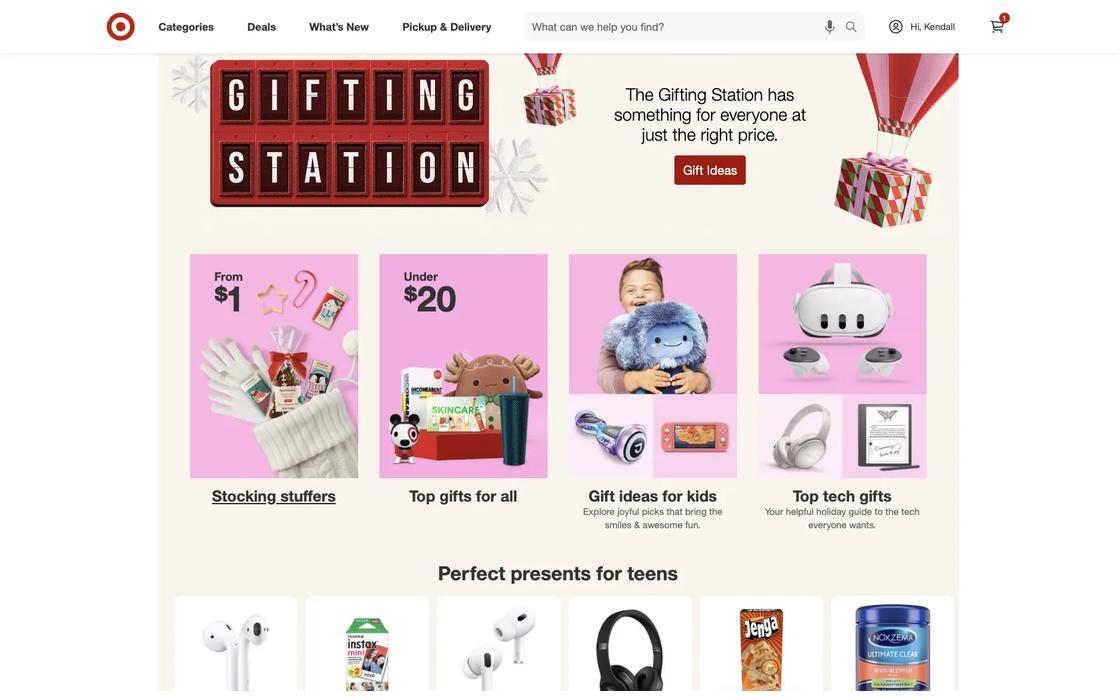 Task type: locate. For each thing, give the bounding box(es) containing it.
for up that
[[663, 486, 683, 505]]

2 top from the left
[[793, 486, 819, 505]]

gifts
[[440, 486, 472, 505], [860, 486, 892, 505]]

What can we help you find? suggestions appear below search field
[[524, 12, 849, 41]]

top inside top tech gifts your helpful holiday guide to the tech everyone wants.
[[793, 486, 819, 505]]

& inside gift ideas for kids explore joyful picks that bring the smiles & awesome fun.
[[634, 519, 640, 531]]

for inside carousel region
[[597, 561, 622, 585]]

tech right the to
[[902, 506, 920, 517]]

for left all
[[476, 486, 496, 505]]

gift inside button
[[683, 163, 704, 177]]

right
[[701, 124, 734, 145]]

perfect
[[438, 561, 506, 585]]

presents
[[511, 561, 591, 585]]

top for tech
[[793, 486, 819, 505]]

0 horizontal spatial gift
[[589, 486, 615, 505]]

2 horizontal spatial the
[[886, 506, 899, 517]]

categories
[[158, 20, 214, 33]]

joyful
[[618, 506, 640, 517]]

0 vertical spatial &
[[440, 20, 447, 33]]

1 link
[[983, 12, 1012, 41]]

for left teens
[[597, 561, 622, 585]]

gift left ideas
[[683, 163, 704, 177]]

hi,
[[911, 21, 922, 32]]

0 vertical spatial gift
[[683, 163, 704, 177]]

the right bring
[[709, 506, 723, 517]]

gift ideas for kids explore joyful picks that bring the smiles & awesome fun.
[[583, 486, 723, 531]]

stocking stuffers
[[212, 486, 336, 505]]

tech
[[823, 486, 855, 505], [902, 506, 920, 517]]

2 gifts from the left
[[860, 486, 892, 505]]

categories link
[[147, 12, 231, 41]]

1 horizontal spatial tech
[[902, 506, 920, 517]]

& down "joyful"
[[634, 519, 640, 531]]

1 horizontal spatial gifts
[[860, 486, 892, 505]]

all
[[501, 486, 518, 505]]

for for top gifts for all
[[476, 486, 496, 505]]

0 horizontal spatial top
[[409, 486, 435, 505]]

picks
[[642, 506, 664, 517]]

& right pickup on the top of the page
[[440, 20, 447, 33]]

the right just
[[673, 124, 696, 145]]

1 horizontal spatial top
[[793, 486, 819, 505]]

gift inside gift ideas for kids explore joyful picks that bring the smiles & awesome fun.
[[589, 486, 615, 505]]

0 vertical spatial tech
[[823, 486, 855, 505]]

0 horizontal spatial gifts
[[440, 486, 472, 505]]

0 horizontal spatial everyone
[[721, 104, 788, 125]]

ideas
[[619, 486, 658, 505]]

1 horizontal spatial the
[[709, 506, 723, 517]]

ideas
[[707, 163, 737, 177]]

&
[[440, 20, 447, 33], [634, 519, 640, 531]]

0 vertical spatial everyone
[[721, 104, 788, 125]]

tech up 'holiday'
[[823, 486, 855, 505]]

for
[[697, 104, 716, 125], [476, 486, 496, 505], [663, 486, 683, 505], [597, 561, 622, 585]]

that
[[667, 506, 683, 517]]

top gifts for all
[[409, 486, 518, 505]]

gift
[[683, 163, 704, 177], [589, 486, 615, 505]]

the right the to
[[886, 506, 899, 517]]

for right something
[[697, 104, 716, 125]]

everyone
[[721, 104, 788, 125], [809, 519, 847, 531]]

gifts up the to
[[860, 486, 892, 505]]

deals link
[[236, 12, 293, 41]]

airpods pro (2nd generation) with magsafe case (usb‑c) image
[[442, 602, 555, 691]]

for for gift ideas for kids explore joyful picks that bring the smiles & awesome fun.
[[663, 486, 683, 505]]

guide
[[849, 506, 872, 517]]

gifting
[[659, 84, 707, 105]]

1 top from the left
[[409, 486, 435, 505]]

teens
[[627, 561, 678, 585]]

for for perfect presents for teens
[[597, 561, 622, 585]]

the for bring
[[709, 506, 723, 517]]

0 horizontal spatial the
[[673, 124, 696, 145]]

under $20
[[404, 269, 456, 320]]

top
[[409, 486, 435, 505], [793, 486, 819, 505]]

$1
[[214, 277, 245, 320]]

1 horizontal spatial everyone
[[809, 519, 847, 531]]

the inside top tech gifts your helpful holiday guide to the tech everyone wants.
[[886, 506, 899, 517]]

0 horizontal spatial &
[[440, 20, 447, 33]]

1 vertical spatial &
[[634, 519, 640, 531]]

1
[[1003, 14, 1007, 22]]

& inside the pickup & delivery link
[[440, 20, 447, 33]]

your
[[765, 506, 784, 517]]

for inside gift ideas for kids explore joyful picks that bring the smiles & awesome fun.
[[663, 486, 683, 505]]

something
[[614, 104, 692, 125]]

the inside the gifting station has something for everyone at just the right price.
[[673, 124, 696, 145]]

1 horizontal spatial &
[[634, 519, 640, 531]]

1 vertical spatial gift
[[589, 486, 615, 505]]

explore
[[583, 506, 615, 517]]

kids
[[687, 486, 717, 505]]

the
[[673, 124, 696, 145], [709, 506, 723, 517], [886, 506, 899, 517]]

price.
[[738, 124, 779, 145]]

gift up explore
[[589, 486, 615, 505]]

the inside gift ideas for kids explore joyful picks that bring the smiles & awesome fun.
[[709, 506, 723, 517]]

gifts left all
[[440, 486, 472, 505]]

1 vertical spatial everyone
[[809, 519, 847, 531]]

1 horizontal spatial gift
[[683, 163, 704, 177]]



Task type: vqa. For each thing, say whether or not it's contained in the screenshot.
tech Top
yes



Task type: describe. For each thing, give the bounding box(es) containing it.
fujifilm instax mini instant film twin pack image
[[311, 602, 423, 691]]

gift for ideas
[[683, 163, 704, 177]]

noxzema ultimate clear anti blemish pads - eucalyptus - 90ct image
[[837, 602, 949, 691]]

station
[[712, 84, 763, 105]]

the
[[626, 84, 654, 105]]

1 vertical spatial tech
[[902, 506, 920, 517]]

has
[[768, 84, 795, 105]]

pickup & delivery
[[403, 20, 492, 33]]

the for just
[[673, 124, 696, 145]]

holiday
[[817, 506, 846, 517]]

helpful
[[786, 506, 814, 517]]

perfect presents for teens
[[438, 561, 678, 585]]

the gifting station has something for everyone at just the right price.
[[614, 84, 806, 145]]

bring
[[685, 506, 707, 517]]

just
[[642, 124, 668, 145]]

jenga game image
[[705, 602, 818, 691]]

gifts inside top tech gifts your helpful holiday guide to the tech everyone wants.
[[860, 486, 892, 505]]

everyone inside the gifting station has something for everyone at just the right price.
[[721, 104, 788, 125]]

top for gifts
[[409, 486, 435, 505]]

what's new link
[[298, 12, 386, 41]]

for inside the gifting station has something for everyone at just the right price.
[[697, 104, 716, 125]]

kendall
[[924, 21, 955, 32]]

under
[[404, 269, 438, 283]]

carousel region
[[158, 551, 959, 691]]

at
[[792, 104, 806, 125]]

pickup
[[403, 20, 437, 33]]

hi, kendall
[[911, 21, 955, 32]]

smiles
[[605, 519, 632, 531]]

fun.
[[685, 519, 701, 531]]

delivery
[[450, 20, 492, 33]]

to
[[875, 506, 883, 517]]

gift for ideas
[[589, 486, 615, 505]]

from $1
[[214, 269, 245, 320]]

1 gifts from the left
[[440, 486, 472, 505]]

what's
[[309, 20, 344, 33]]

awesome
[[643, 519, 683, 531]]

stocking
[[212, 486, 276, 505]]

beats solo³ bluetooth wireless all-day on-ear headphones - black image
[[574, 602, 686, 691]]

what's new
[[309, 20, 369, 33]]

gift ideas button
[[675, 155, 746, 185]]

0 horizontal spatial tech
[[823, 486, 855, 505]]

search button
[[840, 12, 872, 44]]

everyone inside top tech gifts your helpful holiday guide to the tech everyone wants.
[[809, 519, 847, 531]]

deals
[[247, 20, 276, 33]]

search
[[840, 21, 872, 34]]

pickup & delivery link
[[391, 12, 508, 41]]

gift ideas
[[683, 163, 737, 177]]

apple airpods (2nd generation) with charging case image
[[179, 602, 292, 691]]

from
[[214, 269, 243, 283]]

top tech gifts your helpful holiday guide to the tech everyone wants.
[[765, 486, 920, 531]]

wants.
[[850, 519, 876, 531]]

stuffers
[[281, 486, 336, 505]]

$20
[[404, 277, 456, 320]]

new
[[347, 20, 369, 33]]



